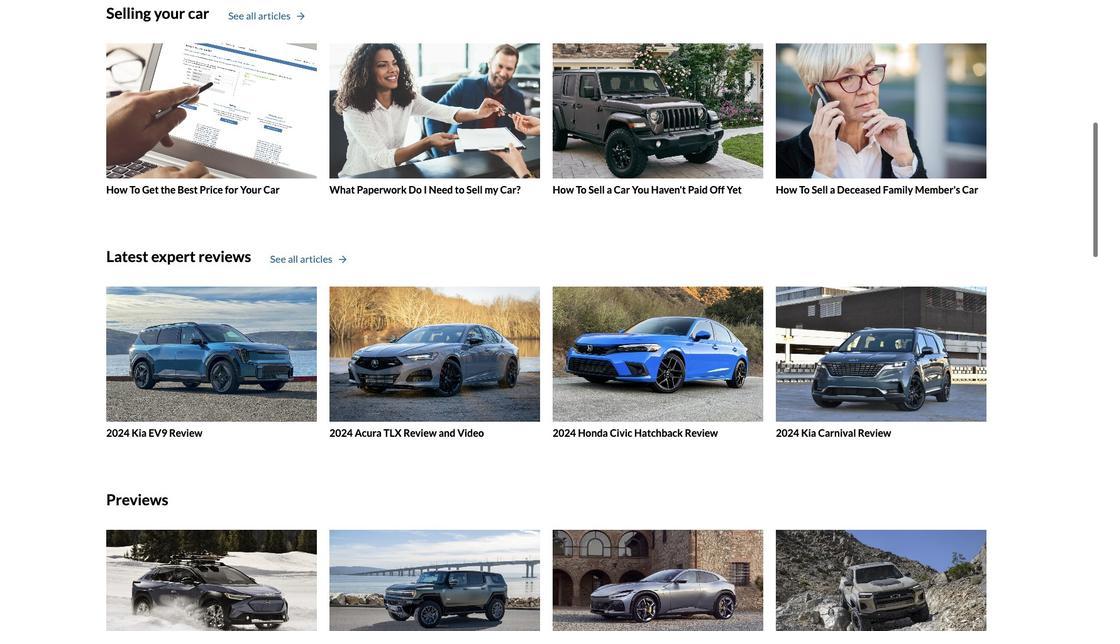 Task type: describe. For each thing, give the bounding box(es) containing it.
how to sell a deceased family member's car
[[776, 183, 978, 195]]

ev9
[[149, 427, 167, 439]]

carnival
[[818, 427, 856, 439]]

how to get the best price for your car image
[[106, 43, 317, 178]]

latest
[[106, 247, 148, 265]]

tlx
[[384, 427, 402, 439]]

deceased
[[837, 183, 881, 195]]

2024 acura tlx review and video link
[[329, 287, 540, 439]]

review for 2024 acura tlx review and video
[[404, 427, 437, 439]]

you
[[632, 183, 649, 195]]

arrow right image
[[339, 256, 347, 264]]

to
[[455, 183, 465, 195]]

how to get the best price for your car link
[[106, 43, 317, 195]]

paperwork
[[357, 183, 407, 195]]

civic
[[610, 427, 632, 439]]

do
[[409, 183, 422, 195]]

paid
[[688, 183, 708, 195]]

review for 2024 kia ev9 review
[[169, 427, 202, 439]]

haven't
[[651, 183, 686, 195]]

3 review from the left
[[685, 427, 718, 439]]

your
[[240, 183, 262, 195]]

video
[[457, 427, 484, 439]]

2024 for 2024 kia carnival review
[[776, 427, 799, 439]]

i
[[424, 183, 427, 195]]

articles for car
[[258, 10, 291, 21]]

how to sell a car you haven't paid off yet link
[[553, 43, 763, 195]]

how for how to sell a car you haven't paid off yet
[[553, 183, 574, 195]]

see all articles for latest expert reviews
[[270, 253, 333, 265]]

what
[[329, 183, 355, 195]]

2024 kia ev9 review link
[[106, 287, 317, 439]]

1 sell from the left
[[466, 183, 483, 195]]

see all articles for selling your car
[[228, 10, 291, 21]]

2024 kia carnival review image
[[776, 287, 987, 422]]

articles for reviews
[[300, 253, 333, 265]]

the
[[161, 183, 176, 195]]

a for car
[[607, 183, 612, 195]]

how for how to sell a deceased family member's car
[[776, 183, 797, 195]]

what paperwork do i need to sell my car? image
[[329, 43, 540, 178]]

honda
[[578, 427, 608, 439]]

kia for carnival
[[801, 427, 816, 439]]

2024 acura tlx review and video
[[329, 427, 484, 439]]

to for how to sell a car you haven't paid off yet
[[576, 183, 587, 195]]

price
[[200, 183, 223, 195]]

how for how to get the best price for your car
[[106, 183, 128, 195]]

previews
[[106, 491, 168, 509]]

sell for how to sell a deceased family member's car
[[812, 183, 828, 195]]

2024 gmc hummer ev suv preview image
[[329, 530, 540, 631]]

2024 subaru solterra preview image
[[106, 530, 317, 631]]

car
[[188, 4, 209, 22]]

to for how to get the best price for your car
[[129, 183, 140, 195]]

hatchback
[[634, 427, 683, 439]]

for
[[225, 183, 238, 195]]

member's
[[915, 183, 960, 195]]

2024 kia ev9 review image
[[106, 287, 317, 422]]

all for car
[[246, 10, 256, 21]]



Task type: locate. For each thing, give the bounding box(es) containing it.
0 horizontal spatial all
[[246, 10, 256, 21]]

car inside "link"
[[264, 183, 280, 195]]

review left and
[[404, 427, 437, 439]]

review right hatchback
[[685, 427, 718, 439]]

off
[[710, 183, 725, 195]]

2 horizontal spatial how
[[776, 183, 797, 195]]

selling
[[106, 4, 151, 22]]

2024 for 2024 honda civic hatchback review
[[553, 427, 576, 439]]

see all articles link for selling your car
[[228, 8, 305, 23]]

1 vertical spatial see all articles
[[270, 253, 333, 265]]

kia inside '2024 kia ev9 review' link
[[132, 427, 147, 439]]

see right reviews
[[270, 253, 286, 265]]

to inside 'link'
[[576, 183, 587, 195]]

review right the carnival
[[858, 427, 891, 439]]

sell left you
[[589, 183, 605, 195]]

0 horizontal spatial to
[[129, 183, 140, 195]]

1 horizontal spatial car
[[614, 183, 630, 195]]

1 how from the left
[[106, 183, 128, 195]]

1 horizontal spatial see
[[270, 253, 286, 265]]

how to sell a car you haven't paid off yet image
[[553, 43, 763, 178]]

my
[[485, 183, 498, 195]]

car inside 'link'
[[614, 183, 630, 195]]

3 2024 from the left
[[553, 427, 576, 439]]

family
[[883, 183, 913, 195]]

2 a from the left
[[830, 183, 835, 195]]

see all articles link
[[228, 8, 305, 23], [270, 252, 347, 267]]

1 horizontal spatial to
[[576, 183, 587, 195]]

2 review from the left
[[404, 427, 437, 439]]

how inside "link"
[[106, 183, 128, 195]]

selling your car
[[106, 4, 209, 22]]

see for latest expert reviews
[[270, 253, 286, 265]]

1 to from the left
[[129, 183, 140, 195]]

0 horizontal spatial kia
[[132, 427, 147, 439]]

car
[[264, 183, 280, 195], [614, 183, 630, 195], [962, 183, 978, 195]]

0 horizontal spatial a
[[607, 183, 612, 195]]

0 vertical spatial articles
[[258, 10, 291, 21]]

all
[[246, 10, 256, 21], [288, 253, 298, 265]]

to for how to sell a deceased family member's car
[[799, 183, 810, 195]]

0 vertical spatial see all articles link
[[228, 8, 305, 23]]

latest expert reviews
[[106, 247, 251, 265]]

2024 left the carnival
[[776, 427, 799, 439]]

2 sell from the left
[[589, 183, 605, 195]]

1 horizontal spatial sell
[[589, 183, 605, 195]]

1 vertical spatial all
[[288, 253, 298, 265]]

3 how from the left
[[776, 183, 797, 195]]

car right member's
[[962, 183, 978, 195]]

how inside 'link'
[[553, 183, 574, 195]]

1 kia from the left
[[132, 427, 147, 439]]

2024 honda civic hatchback review image
[[553, 287, 763, 422]]

2 kia from the left
[[801, 427, 816, 439]]

a left deceased
[[830, 183, 835, 195]]

1 horizontal spatial kia
[[801, 427, 816, 439]]

0 vertical spatial all
[[246, 10, 256, 21]]

how to get the best price for your car
[[106, 183, 280, 195]]

a left you
[[607, 183, 612, 195]]

2 how from the left
[[553, 183, 574, 195]]

arrow right image
[[297, 12, 305, 21]]

sell right to
[[466, 183, 483, 195]]

all left arrow right icon
[[288, 253, 298, 265]]

to inside "link"
[[129, 183, 140, 195]]

0 horizontal spatial car
[[264, 183, 280, 195]]

see all articles
[[228, 10, 291, 21], [270, 253, 333, 265]]

all for reviews
[[288, 253, 298, 265]]

1 horizontal spatial a
[[830, 183, 835, 195]]

3 sell from the left
[[812, 183, 828, 195]]

2024 kia carnival review
[[776, 427, 891, 439]]

how to sell a car you haven't paid off yet
[[553, 183, 742, 195]]

1 car from the left
[[264, 183, 280, 195]]

how to sell a deceased family member's car image
[[776, 43, 987, 178]]

2024 left honda
[[553, 427, 576, 439]]

acura
[[355, 427, 382, 439]]

kia left the ev9
[[132, 427, 147, 439]]

2 horizontal spatial sell
[[812, 183, 828, 195]]

reviews
[[199, 247, 251, 265]]

3 to from the left
[[799, 183, 810, 195]]

1 vertical spatial see all articles link
[[270, 252, 347, 267]]

articles
[[258, 10, 291, 21], [300, 253, 333, 265]]

how right car?
[[553, 183, 574, 195]]

how left get
[[106, 183, 128, 195]]

how
[[106, 183, 128, 195], [553, 183, 574, 195], [776, 183, 797, 195]]

see
[[228, 10, 244, 21], [270, 253, 286, 265]]

2024
[[106, 427, 130, 439], [329, 427, 353, 439], [553, 427, 576, 439], [776, 427, 799, 439]]

how to sell a deceased family member's car link
[[776, 43, 987, 195]]

car?
[[500, 183, 521, 195]]

2024 honda civic hatchback review link
[[553, 287, 763, 439]]

0 horizontal spatial how
[[106, 183, 128, 195]]

1 2024 from the left
[[106, 427, 130, 439]]

1 review from the left
[[169, 427, 202, 439]]

0 horizontal spatial sell
[[466, 183, 483, 195]]

2024 inside 'link'
[[776, 427, 799, 439]]

2024 left the ev9
[[106, 427, 130, 439]]

2024 kia carnival review link
[[776, 287, 987, 439]]

car right your
[[264, 183, 280, 195]]

1 vertical spatial articles
[[300, 253, 333, 265]]

best
[[178, 183, 198, 195]]

1 vertical spatial see
[[270, 253, 286, 265]]

2 2024 from the left
[[329, 427, 353, 439]]

review for 2024 kia carnival review
[[858, 427, 891, 439]]

car left you
[[614, 183, 630, 195]]

a for deceased
[[830, 183, 835, 195]]

2024 for 2024 kia ev9 review
[[106, 427, 130, 439]]

kia for ev9
[[132, 427, 147, 439]]

get
[[142, 183, 159, 195]]

2 horizontal spatial to
[[799, 183, 810, 195]]

articles left arrow right icon
[[300, 253, 333, 265]]

2024 for 2024 acura tlx review and video
[[329, 427, 353, 439]]

kia inside 2024 kia carnival review 'link'
[[801, 427, 816, 439]]

2 to from the left
[[576, 183, 587, 195]]

to left you
[[576, 183, 587, 195]]

review inside 'link'
[[858, 427, 891, 439]]

expert
[[151, 247, 196, 265]]

1 horizontal spatial articles
[[300, 253, 333, 265]]

sell inside 'link'
[[589, 183, 605, 195]]

2024 honda civic hatchback review
[[553, 427, 718, 439]]

how right the yet
[[776, 183, 797, 195]]

2024 chevrolet colorado preview image
[[776, 530, 987, 631]]

2024 ferrari purosangue preview image
[[553, 530, 763, 631]]

to left deceased
[[799, 183, 810, 195]]

see all articles left arrow right icon
[[270, 253, 333, 265]]

2024 acura tlx review and video image
[[329, 287, 540, 422]]

2024 left acura on the bottom of the page
[[329, 427, 353, 439]]

1 a from the left
[[607, 183, 612, 195]]

sell left deceased
[[812, 183, 828, 195]]

review
[[169, 427, 202, 439], [404, 427, 437, 439], [685, 427, 718, 439], [858, 427, 891, 439]]

yet
[[727, 183, 742, 195]]

to left get
[[129, 183, 140, 195]]

your
[[154, 4, 185, 22]]

2 car from the left
[[614, 183, 630, 195]]

1 horizontal spatial how
[[553, 183, 574, 195]]

see right the car
[[228, 10, 244, 21]]

articles left arrow right image at left top
[[258, 10, 291, 21]]

review right the ev9
[[169, 427, 202, 439]]

4 review from the left
[[858, 427, 891, 439]]

need
[[429, 183, 453, 195]]

what paperwork do i need to sell my car? link
[[329, 43, 540, 195]]

kia left the carnival
[[801, 427, 816, 439]]

0 horizontal spatial articles
[[258, 10, 291, 21]]

see for selling your car
[[228, 10, 244, 21]]

1 horizontal spatial all
[[288, 253, 298, 265]]

see all articles left arrow right image at left top
[[228, 10, 291, 21]]

0 vertical spatial see all articles
[[228, 10, 291, 21]]

kia
[[132, 427, 147, 439], [801, 427, 816, 439]]

what paperwork do i need to sell my car?
[[329, 183, 521, 195]]

0 horizontal spatial see
[[228, 10, 244, 21]]

and
[[439, 427, 455, 439]]

3 car from the left
[[962, 183, 978, 195]]

sell
[[466, 183, 483, 195], [589, 183, 605, 195], [812, 183, 828, 195]]

2 horizontal spatial car
[[962, 183, 978, 195]]

a
[[607, 183, 612, 195], [830, 183, 835, 195]]

a inside 'link'
[[607, 183, 612, 195]]

2024 kia ev9 review
[[106, 427, 202, 439]]

sell for how to sell a car you haven't paid off yet
[[589, 183, 605, 195]]

0 vertical spatial see
[[228, 10, 244, 21]]

to
[[129, 183, 140, 195], [576, 183, 587, 195], [799, 183, 810, 195]]

4 2024 from the left
[[776, 427, 799, 439]]

all left arrow right image at left top
[[246, 10, 256, 21]]

see all articles link for latest expert reviews
[[270, 252, 347, 267]]



Task type: vqa. For each thing, say whether or not it's contained in the screenshot.
Front- on the bottom left
no



